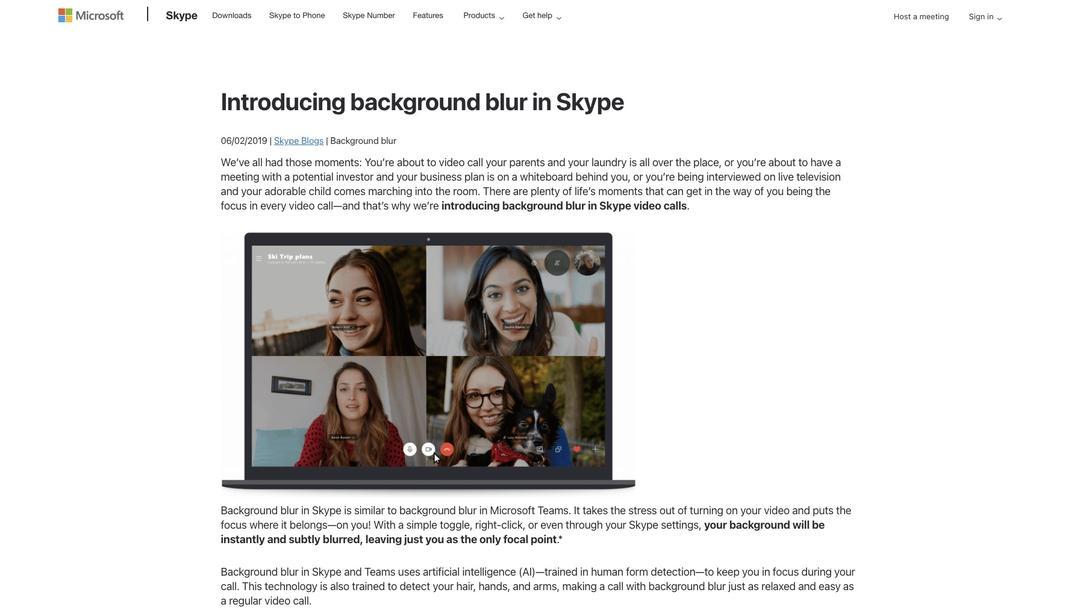 Task type: describe. For each thing, give the bounding box(es) containing it.
your background will be instantly and subtly blurred, leaving just you as the only focal point
[[221, 519, 825, 546]]

television
[[797, 171, 841, 183]]

behind
[[576, 171, 608, 183]]

a left regular
[[221, 595, 226, 607]]

moments
[[599, 185, 643, 198]]

your inside your background will be instantly and subtly blurred, leaving just you as the only focal point
[[704, 519, 727, 531]]

even
[[541, 519, 563, 531]]

calls
[[664, 199, 687, 212]]

video down adorable
[[289, 199, 315, 212]]

sign in link
[[960, 1, 1007, 32]]

have
[[811, 156, 833, 169]]

that's
[[363, 199, 389, 212]]

skype link
[[160, 1, 204, 33]]

subtly
[[289, 533, 321, 546]]

live
[[779, 171, 794, 183]]

laundry
[[592, 156, 627, 169]]

making
[[563, 580, 597, 593]]

skype blogs link
[[274, 135, 324, 146]]

turning
[[690, 504, 724, 517]]

point
[[531, 533, 557, 546]]

introducing background blur in skype video calls .
[[442, 199, 690, 212]]

background inside "background blur in skype and teams uses artificial intelligence (ai)—trained in human form detection—to keep you in focus during your call. this technology is also trained to detect your hair, hands, and arms, making a call with background blur just as relaxed and easy as a regular video call."
[[649, 580, 705, 593]]

06/02/2019 | skype blogs | background blur
[[221, 135, 397, 146]]

sign in
[[969, 11, 994, 21]]

life's
[[575, 185, 596, 198]]

a inside "link"
[[914, 11, 918, 21]]

simple
[[407, 519, 437, 531]]

trained
[[352, 580, 385, 593]]

meeting inside the host a meeting "link"
[[920, 11, 950, 21]]

right-
[[475, 519, 502, 531]]

2 horizontal spatial on
[[764, 171, 776, 183]]

host a meeting link
[[885, 1, 959, 32]]

1 about from the left
[[397, 156, 424, 169]]

during
[[802, 566, 832, 578]]

skype inside the skype link
[[166, 8, 198, 22]]

downloads
[[212, 11, 252, 20]]

in inside navigation
[[988, 11, 994, 21]]

the down business
[[435, 185, 451, 198]]

there
[[483, 185, 511, 198]]

focus inside "background blur in skype and teams uses artificial intelligence (ai)—trained in human form detection—to keep you in focus during your call. this technology is also trained to detect your hair, hands, and arms, making a call with background blur just as relaxed and easy as a regular video call."
[[773, 566, 799, 578]]

or inside 'background blur in skype is similar to background blur in microsoft teams. it takes the stress out of turning on your video and puts the focus where it belongs—on you! with a simple toggle, right-click, or even through your skype settings,'
[[528, 519, 538, 531]]

phone
[[303, 11, 325, 20]]

the down television at the right of the page
[[816, 185, 831, 198]]

the right over
[[676, 156, 691, 169]]

hair,
[[457, 580, 476, 593]]

and inside your background will be instantly and subtly blurred, leaving just you as the only focal point
[[267, 533, 286, 546]]

1 vertical spatial or
[[634, 171, 643, 183]]

instantly
[[221, 533, 265, 546]]

your up marching
[[397, 171, 418, 183]]

get
[[523, 11, 535, 20]]

number
[[367, 11, 395, 20]]

a right the 'have'
[[836, 156, 841, 169]]

with inside we've all had those moments: you're about to video call your parents and your laundry is all over the place, or you're about to have a meeting with a potential investor and your business plan is on a whiteboard behind you, or you're being interviewed on live television and your adorable child comes marching into the room. there are plenty of life's moments that can get in the way of you being the focus in every video call—and that's why we're
[[262, 171, 282, 183]]

focus inside 'background blur in skype is similar to background blur in microsoft teams. it takes the stress out of turning on your video and puts the focus where it belongs—on you! with a simple toggle, right-click, or even through your skype settings,'
[[221, 519, 247, 531]]

0 horizontal spatial on
[[497, 171, 509, 183]]

1 vertical spatial call.
[[293, 595, 312, 607]]

on inside 'background blur in skype is similar to background blur in microsoft teams. it takes the stress out of turning on your video and puts the focus where it belongs—on you! with a simple toggle, right-click, or even through your skype settings,'
[[726, 504, 738, 517]]

way
[[733, 185, 752, 198]]

1 horizontal spatial as
[[748, 580, 759, 593]]

teams
[[365, 566, 396, 578]]

had
[[265, 156, 283, 169]]

with inside "background blur in skype and teams uses artificial intelligence (ai)—trained in human form detection—to keep you in focus during your call. this technology is also trained to detect your hair, hands, and arms, making a call with background blur just as relaxed and easy as a regular video call."
[[626, 580, 646, 593]]

sign
[[969, 11, 986, 21]]

your up behind
[[568, 156, 589, 169]]

to inside "background blur in skype and teams uses artificial intelligence (ai)—trained in human form detection—to keep you in focus during your call. this technology is also trained to detect your hair, hands, and arms, making a call with background blur just as relaxed and easy as a regular video call."
[[388, 580, 397, 593]]

background for and
[[221, 566, 278, 578]]

blogs
[[301, 135, 324, 146]]

call—and
[[317, 199, 360, 212]]

get help
[[523, 11, 553, 20]]

out
[[660, 504, 675, 517]]

are
[[513, 185, 528, 198]]

as inside your background will be instantly and subtly blurred, leaving just you as the only focal point
[[447, 533, 458, 546]]

downloads link
[[207, 1, 257, 30]]

is up you,
[[630, 156, 637, 169]]

0 vertical spatial or
[[725, 156, 734, 169]]

we've
[[221, 156, 250, 169]]

detection—to
[[651, 566, 714, 578]]

to inside 'background blur in skype is similar to background blur in microsoft teams. it takes the stress out of turning on your video and puts the focus where it belongs—on you! with a simple toggle, right-click, or even through your skype settings,'
[[387, 504, 397, 517]]

parents
[[510, 156, 545, 169]]

moments:
[[315, 156, 362, 169]]

will
[[793, 519, 810, 531]]

host
[[894, 11, 911, 21]]

arms,
[[534, 580, 560, 593]]

investor
[[336, 171, 374, 183]]

navigation containing host a meeting
[[885, 1, 1007, 41]]

0 vertical spatial background
[[330, 135, 379, 146]]

interviewed
[[707, 171, 761, 183]]

you're
[[365, 156, 395, 169]]

call inside we've all had those moments: you're about to video call your parents and your laundry is all over the place, or you're about to have a meeting with a potential investor and your business plan is on a whiteboard behind you, or you're being interviewed on live television and your adorable child comes marching into the room. there are plenty of life's moments that can get in the way of you being the focus in every video call—and that's why we're
[[468, 156, 483, 169]]

relaxed
[[762, 580, 796, 593]]

2 horizontal spatial as
[[844, 580, 854, 593]]

uses
[[398, 566, 420, 578]]

and left arms,
[[513, 580, 531, 593]]

similar
[[354, 504, 385, 517]]

regular
[[229, 595, 262, 607]]

why
[[392, 199, 411, 212]]

get
[[687, 185, 702, 198]]

and down the we've
[[221, 185, 239, 198]]

through
[[566, 519, 603, 531]]

stress
[[629, 504, 657, 517]]

detect
[[400, 580, 430, 593]]

background for introducing
[[350, 87, 481, 115]]

just inside your background will be instantly and subtly blurred, leaving just you as the only focal point
[[404, 533, 423, 546]]

puts
[[813, 504, 834, 517]]

skype number
[[343, 11, 395, 20]]

you inside your background will be instantly and subtly blurred, leaving just you as the only focal point
[[426, 533, 444, 546]]

marching
[[368, 185, 412, 198]]

those
[[286, 156, 312, 169]]

call inside "background blur in skype and teams uses artificial intelligence (ai)—trained in human form detection—to keep you in focus during your call. this technology is also trained to detect your hair, hands, and arms, making a call with background blur just as relaxed and easy as a regular video call."
[[608, 580, 624, 593]]

to left the 'have'
[[799, 156, 808, 169]]

06/02/2019
[[221, 135, 267, 146]]

this
[[242, 580, 262, 593]]

plan
[[465, 171, 485, 183]]

to up business
[[427, 156, 436, 169]]

comes
[[334, 185, 366, 198]]

artificial
[[423, 566, 460, 578]]

0 horizontal spatial call.
[[221, 580, 240, 593]]

.*
[[557, 533, 563, 546]]

skype number link
[[338, 1, 401, 30]]

skype background blur on desktop image
[[221, 231, 636, 498]]

2 all from the left
[[640, 156, 650, 169]]

it
[[281, 519, 287, 531]]



Task type: vqa. For each thing, say whether or not it's contained in the screenshot.
Get help "dropdown button" at the top of the page
yes



Task type: locate. For each thing, give the bounding box(es) containing it.
your up there
[[486, 156, 507, 169]]

you inside we've all had those moments: you're about to video call your parents and your laundry is all over the place, or you're about to have a meeting with a potential investor and your business plan is on a whiteboard behind you, or you're being interviewed on live television and your adorable child comes marching into the room. there are plenty of life's moments that can get in the way of you being the focus in every video call—and that's why we're
[[767, 185, 784, 198]]

where
[[250, 519, 279, 531]]

your up every
[[241, 185, 262, 198]]

with
[[262, 171, 282, 183], [626, 580, 646, 593]]

to left phone
[[294, 11, 300, 20]]

skype to phone
[[269, 11, 325, 20]]

and down it
[[267, 533, 286, 546]]

focus up relaxed
[[773, 566, 799, 578]]

form
[[626, 566, 648, 578]]

is up there
[[487, 171, 495, 183]]

as right "easy"
[[844, 580, 854, 593]]

2 horizontal spatial or
[[725, 156, 734, 169]]

arrow down image
[[993, 11, 1007, 26]]

takes
[[583, 504, 608, 517]]

blur
[[485, 87, 528, 115], [381, 135, 397, 146], [566, 199, 586, 212], [280, 504, 299, 517], [459, 504, 477, 517], [280, 566, 299, 578], [708, 580, 726, 593]]

being down live
[[787, 185, 813, 198]]

1 vertical spatial call
[[608, 580, 624, 593]]

|
[[270, 135, 272, 146], [326, 135, 328, 146]]

and up whiteboard
[[548, 156, 566, 169]]

2 vertical spatial or
[[528, 519, 538, 531]]

0 vertical spatial focus
[[221, 199, 247, 212]]

background up the where
[[221, 504, 278, 517]]

products button
[[453, 1, 514, 30]]

background blur in skype and teams uses artificial intelligence (ai)—trained in human form detection—to keep you in focus during your call. this technology is also trained to detect your hair, hands, and arms, making a call with background blur just as relaxed and easy as a regular video call.
[[221, 566, 856, 607]]

1 horizontal spatial meeting
[[920, 11, 950, 21]]

1 horizontal spatial with
[[626, 580, 646, 593]]

background for your
[[730, 519, 791, 531]]

microsoft image
[[58, 8, 123, 22]]

you're up interviewed
[[737, 156, 766, 169]]

over
[[653, 156, 673, 169]]

the right takes
[[611, 504, 626, 517]]

about up live
[[769, 156, 796, 169]]

navigation
[[885, 1, 1007, 41]]

2 about from the left
[[769, 156, 796, 169]]

skype to phone link
[[264, 1, 331, 30]]

hands,
[[479, 580, 511, 593]]

you down simple
[[426, 533, 444, 546]]

menu bar containing host a meeting
[[885, 1, 1007, 41]]

0 vertical spatial call
[[468, 156, 483, 169]]

0 horizontal spatial or
[[528, 519, 538, 531]]

2 vertical spatial you
[[743, 566, 760, 578]]

background inside "background blur in skype and teams uses artificial intelligence (ai)—trained in human form detection—to keep you in focus during your call. this technology is also trained to detect your hair, hands, and arms, making a call with background blur just as relaxed and easy as a regular video call."
[[221, 566, 278, 578]]

a right host
[[914, 11, 918, 21]]

0 horizontal spatial you
[[426, 533, 444, 546]]

as
[[447, 533, 458, 546], [748, 580, 759, 593], [844, 580, 854, 593]]

(ai)—trained
[[519, 566, 578, 578]]

microsoft
[[490, 504, 535, 517]]

background blur in skype is similar to background blur in microsoft teams. it takes the stress out of turning on your video and puts the focus where it belongs—on you! with a simple toggle, right-click, or even through your skype settings,
[[221, 504, 852, 531]]

1 vertical spatial being
[[787, 185, 813, 198]]

click,
[[502, 519, 526, 531]]

help
[[538, 11, 553, 20]]

your right the turning
[[741, 504, 762, 517]]

your up "easy"
[[835, 566, 856, 578]]

background up this
[[221, 566, 278, 578]]

all left had
[[252, 156, 263, 169]]

to down teams
[[388, 580, 397, 593]]

2 | from the left
[[326, 135, 328, 146]]

keep
[[717, 566, 740, 578]]

0 horizontal spatial as
[[447, 533, 458, 546]]

1 vertical spatial you're
[[646, 171, 675, 183]]

1 horizontal spatial or
[[634, 171, 643, 183]]

0 horizontal spatial being
[[678, 171, 704, 183]]

0 horizontal spatial just
[[404, 533, 423, 546]]

or right you,
[[634, 171, 643, 183]]

every
[[260, 199, 286, 212]]

being up the get
[[678, 171, 704, 183]]

is inside 'background blur in skype is similar to background blur in microsoft teams. it takes the stress out of turning on your video and puts the focus where it belongs—on you! with a simple toggle, right-click, or even through your skype settings,'
[[344, 504, 352, 517]]

and inside 'background blur in skype is similar to background blur in microsoft teams. it takes the stress out of turning on your video and puts the focus where it belongs—on you! with a simple toggle, right-click, or even through your skype settings,'
[[793, 504, 810, 517]]

also
[[330, 580, 350, 593]]

you inside "background blur in skype and teams uses artificial intelligence (ai)—trained in human form detection—to keep you in focus during your call. this technology is also trained to detect your hair, hands, and arms, making a call with background blur just as relaxed and easy as a regular video call."
[[743, 566, 760, 578]]

1 vertical spatial background
[[221, 504, 278, 517]]

features link
[[408, 1, 449, 30]]

.
[[687, 199, 690, 212]]

can
[[667, 185, 684, 198]]

and up also
[[344, 566, 362, 578]]

on
[[497, 171, 509, 183], [764, 171, 776, 183], [726, 504, 738, 517]]

on right the turning
[[726, 504, 738, 517]]

all
[[252, 156, 263, 169], [640, 156, 650, 169]]

1 horizontal spatial you're
[[737, 156, 766, 169]]

focus inside we've all had those moments: you're about to video call your parents and your laundry is all over the place, or you're about to have a meeting with a potential investor and your business plan is on a whiteboard behind you, or you're being interviewed on live television and your adorable child comes marching into the room. there are plenty of life's moments that can get in the way of you being the focus in every video call—and that's why we're
[[221, 199, 247, 212]]

is left also
[[320, 580, 328, 593]]

potential
[[293, 171, 334, 183]]

products
[[464, 11, 495, 20]]

on up there
[[497, 171, 509, 183]]

0 horizontal spatial of
[[563, 185, 572, 198]]

0 horizontal spatial you're
[[646, 171, 675, 183]]

introducing background blur in skype
[[221, 87, 625, 115]]

background inside 'background blur in skype is similar to background blur in microsoft teams. it takes the stress out of turning on your video and puts the focus where it belongs—on you! with a simple toggle, right-click, or even through your skype settings,'
[[221, 504, 278, 517]]

the down toggle,
[[461, 533, 477, 546]]

business
[[420, 171, 462, 183]]

just
[[404, 533, 423, 546], [729, 580, 746, 593]]

settings,
[[661, 519, 702, 531]]

| up had
[[270, 135, 272, 146]]

video inside "background blur in skype and teams uses artificial intelligence (ai)—trained in human form detection—to keep you in focus during your call. this technology is also trained to detect your hair, hands, and arms, making a call with background blur just as relaxed and easy as a regular video call."
[[265, 595, 291, 607]]

| right the blogs
[[326, 135, 328, 146]]

your down takes
[[606, 519, 627, 531]]

you down live
[[767, 185, 784, 198]]

background for is
[[221, 504, 278, 517]]

the
[[676, 156, 691, 169], [435, 185, 451, 198], [716, 185, 731, 198], [816, 185, 831, 198], [611, 504, 626, 517], [837, 504, 852, 517], [461, 533, 477, 546]]

meeting inside we've all had those moments: you're about to video call your parents and your laundry is all over the place, or you're about to have a meeting with a potential investor and your business plan is on a whiteboard behind you, or you're being interviewed on live television and your adorable child comes marching into the room. there are plenty of life's moments that can get in the way of you being the focus in every video call—and that's why we're
[[221, 171, 259, 183]]

0 vertical spatial you're
[[737, 156, 766, 169]]

0 horizontal spatial call
[[468, 156, 483, 169]]

you're down over
[[646, 171, 675, 183]]

0 horizontal spatial with
[[262, 171, 282, 183]]

with down had
[[262, 171, 282, 183]]

call. up regular
[[221, 580, 240, 593]]

1 vertical spatial with
[[626, 580, 646, 593]]

1 horizontal spatial being
[[787, 185, 813, 198]]

video left the puts
[[764, 504, 790, 517]]

0 vertical spatial with
[[262, 171, 282, 183]]

call
[[468, 156, 483, 169], [608, 580, 624, 593]]

call up the plan
[[468, 156, 483, 169]]

1 | from the left
[[270, 135, 272, 146]]

0 vertical spatial call.
[[221, 580, 240, 593]]

or up point at bottom
[[528, 519, 538, 531]]

a inside 'background blur in skype is similar to background blur in microsoft teams. it takes the stress out of turning on your video and puts the focus where it belongs—on you! with a simple toggle, right-click, or even through your skype settings,'
[[398, 519, 404, 531]]

0 horizontal spatial all
[[252, 156, 263, 169]]

0 vertical spatial just
[[404, 533, 423, 546]]

background inside 'background blur in skype is similar to background blur in microsoft teams. it takes the stress out of turning on your video and puts the focus where it belongs—on you! with a simple toggle, right-click, or even through your skype settings,'
[[400, 504, 456, 517]]

we've all had those moments: you're about to video call your parents and your laundry is all over the place, or you're about to have a meeting with a potential investor and your business plan is on a whiteboard behind you, or you're being interviewed on live television and your adorable child comes marching into the room. there are plenty of life's moments that can get in the way of you being the focus in every video call—and that's why we're
[[221, 156, 841, 212]]

adorable
[[265, 185, 306, 198]]

blurred,
[[323, 533, 363, 546]]

about
[[397, 156, 424, 169], [769, 156, 796, 169]]

1 horizontal spatial call.
[[293, 595, 312, 607]]

meeting right host
[[920, 11, 950, 21]]

background
[[350, 87, 481, 115], [502, 199, 563, 212], [400, 504, 456, 517], [730, 519, 791, 531], [649, 580, 705, 593]]

background for introducing
[[502, 199, 563, 212]]

of right 'way'
[[755, 185, 764, 198]]

1 all from the left
[[252, 156, 263, 169]]

call. down technology
[[293, 595, 312, 607]]

all left over
[[640, 156, 650, 169]]

just inside "background blur in skype and teams uses artificial intelligence (ai)—trained in human form detection—to keep you in focus during your call. this technology is also trained to detect your hair, hands, and arms, making a call with background blur just as relaxed and easy as a regular video call."
[[729, 580, 746, 593]]

0 vertical spatial you
[[767, 185, 784, 198]]

1 horizontal spatial just
[[729, 580, 746, 593]]

1 horizontal spatial about
[[769, 156, 796, 169]]

you,
[[611, 171, 631, 183]]

call down human
[[608, 580, 624, 593]]

menu bar
[[885, 1, 1007, 41]]

you're
[[737, 156, 766, 169], [646, 171, 675, 183]]

1 vertical spatial just
[[729, 580, 746, 593]]

your down the 'artificial'
[[433, 580, 454, 593]]

just down simple
[[404, 533, 423, 546]]

we're
[[413, 199, 439, 212]]

to inside "link"
[[294, 11, 300, 20]]

your down the turning
[[704, 519, 727, 531]]

1 vertical spatial meeting
[[221, 171, 259, 183]]

room.
[[453, 185, 481, 198]]

2 vertical spatial background
[[221, 566, 278, 578]]

1 horizontal spatial call
[[608, 580, 624, 593]]

belongs—on
[[290, 519, 348, 531]]

2 vertical spatial focus
[[773, 566, 799, 578]]

the inside your background will be instantly and subtly blurred, leaving just you as the only focal point
[[461, 533, 477, 546]]

0 vertical spatial meeting
[[920, 11, 950, 21]]

a up adorable
[[284, 171, 290, 183]]

1 vertical spatial you
[[426, 533, 444, 546]]

get help button
[[513, 1, 571, 30]]

a up are
[[512, 171, 518, 183]]

video down that
[[634, 199, 662, 212]]

easy
[[819, 580, 841, 593]]

you right keep on the bottom right of the page
[[743, 566, 760, 578]]

1 vertical spatial focus
[[221, 519, 247, 531]]

or
[[725, 156, 734, 169], [634, 171, 643, 183], [528, 519, 538, 531]]

the right the puts
[[837, 504, 852, 517]]

in
[[988, 11, 994, 21], [532, 87, 552, 115], [705, 185, 713, 198], [250, 199, 258, 212], [588, 199, 597, 212], [301, 504, 310, 517], [480, 504, 488, 517], [301, 566, 310, 578], [580, 566, 589, 578], [762, 566, 771, 578]]

with down form
[[626, 580, 646, 593]]

of
[[563, 185, 572, 198], [755, 185, 764, 198], [678, 504, 687, 517]]

is inside "background blur in skype and teams uses artificial intelligence (ai)—trained in human form detection—to keep you in focus during your call. this technology is also trained to detect your hair, hands, and arms, making a call with background blur just as relaxed and easy as a regular video call."
[[320, 580, 328, 593]]

a
[[914, 11, 918, 21], [836, 156, 841, 169], [284, 171, 290, 183], [512, 171, 518, 183], [398, 519, 404, 531], [600, 580, 605, 593], [221, 595, 226, 607]]

as left relaxed
[[748, 580, 759, 593]]

1 horizontal spatial |
[[326, 135, 328, 146]]

1 horizontal spatial all
[[640, 156, 650, 169]]

meeting down the we've
[[221, 171, 259, 183]]

skype inside skype to phone "link"
[[269, 11, 291, 20]]

0 vertical spatial being
[[678, 171, 704, 183]]

of up 'settings,' at the right of the page
[[678, 504, 687, 517]]

and down during
[[799, 580, 816, 593]]

background up moments: on the left
[[330, 135, 379, 146]]

2 horizontal spatial you
[[767, 185, 784, 198]]

1 horizontal spatial you
[[743, 566, 760, 578]]

2 horizontal spatial of
[[755, 185, 764, 198]]

to
[[294, 11, 300, 20], [427, 156, 436, 169], [799, 156, 808, 169], [387, 504, 397, 517], [388, 580, 397, 593]]

plenty
[[531, 185, 560, 198]]

and up will
[[793, 504, 810, 517]]

1 horizontal spatial of
[[678, 504, 687, 517]]

and up marching
[[376, 171, 394, 183]]

1 horizontal spatial on
[[726, 504, 738, 517]]

video up business
[[439, 156, 465, 169]]

toggle,
[[440, 519, 473, 531]]

focus left every
[[221, 199, 247, 212]]

video inside 'background blur in skype is similar to background blur in microsoft teams. it takes the stress out of turning on your video and puts the focus where it belongs—on you! with a simple toggle, right-click, or even through your skype settings,'
[[764, 504, 790, 517]]

into
[[415, 185, 433, 198]]

background inside your background will be instantly and subtly blurred, leaving just you as the only focal point
[[730, 519, 791, 531]]

introducing
[[221, 87, 346, 115]]

or up interviewed
[[725, 156, 734, 169]]

skype inside skype number link
[[343, 11, 365, 20]]

the down interviewed
[[716, 185, 731, 198]]

of up introducing background blur in skype video calls . on the top of page
[[563, 185, 572, 198]]

a down human
[[600, 580, 605, 593]]

be
[[812, 519, 825, 531]]

of inside 'background blur in skype is similar to background blur in microsoft teams. it takes the stress out of turning on your video and puts the focus where it belongs—on you! with a simple toggle, right-click, or even through your skype settings,'
[[678, 504, 687, 517]]

only
[[480, 533, 501, 546]]

video down technology
[[265, 595, 291, 607]]

that
[[646, 185, 664, 198]]

on left live
[[764, 171, 776, 183]]

features
[[413, 11, 443, 20]]

is up you!
[[344, 504, 352, 517]]

is
[[630, 156, 637, 169], [487, 171, 495, 183], [344, 504, 352, 517], [320, 580, 328, 593]]

to up with
[[387, 504, 397, 517]]

you
[[767, 185, 784, 198], [426, 533, 444, 546], [743, 566, 760, 578]]

about right the you're
[[397, 156, 424, 169]]

leaving
[[366, 533, 402, 546]]

focus up instantly
[[221, 519, 247, 531]]

0 horizontal spatial meeting
[[221, 171, 259, 183]]

0 horizontal spatial about
[[397, 156, 424, 169]]

as down toggle,
[[447, 533, 458, 546]]

0 horizontal spatial |
[[270, 135, 272, 146]]

skype inside "background blur in skype and teams uses artificial intelligence (ai)—trained in human form detection—to keep you in focus during your call. this technology is also trained to detect your hair, hands, and arms, making a call with background blur just as relaxed and easy as a regular video call."
[[312, 566, 342, 578]]

just down keep on the bottom right of the page
[[729, 580, 746, 593]]

a right with
[[398, 519, 404, 531]]

video
[[439, 156, 465, 169], [289, 199, 315, 212], [634, 199, 662, 212], [764, 504, 790, 517], [265, 595, 291, 607]]

technology
[[265, 580, 318, 593]]



